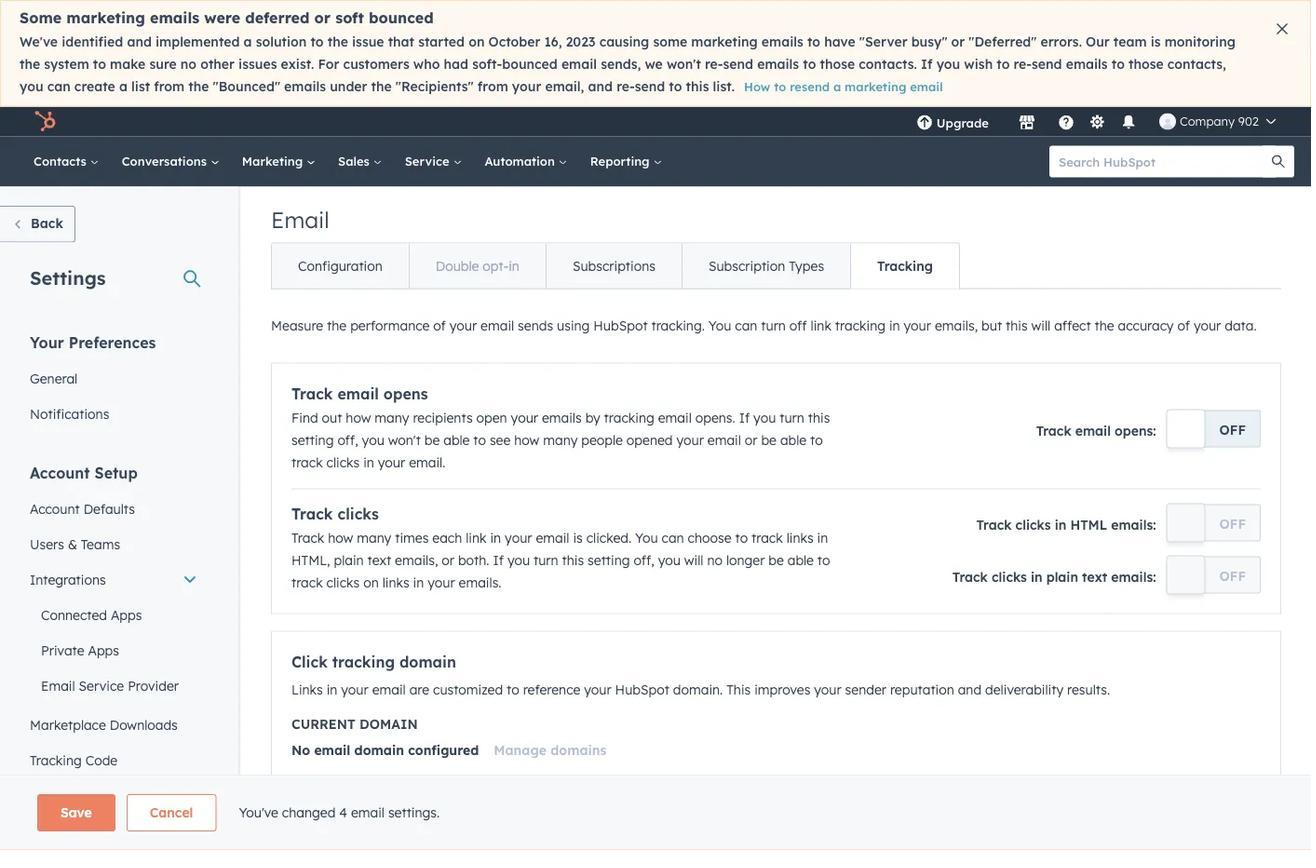 Task type: vqa. For each thing, say whether or not it's contained in the screenshot.
1st Link opens in a new window IMAGE
no



Task type: describe. For each thing, give the bounding box(es) containing it.
preferences
[[69, 333, 156, 351]]

track inside 'track email opens find out how many recipients open your emails by tracking email opens. if you turn this setting off, you won't be able to see how many people opened your email or be able to track clicks in your email.'
[[292, 454, 323, 470]]

configured
[[408, 742, 479, 759]]

email right 4 at left bottom
[[351, 805, 385, 821]]

"deferred"
[[969, 34, 1037, 50]]

but
[[982, 317, 1002, 333]]

measure
[[271, 317, 323, 333]]

settings link
[[1086, 112, 1109, 131]]

clicked.
[[586, 530, 632, 546]]

private apps link
[[19, 632, 209, 668]]

1 vertical spatial track
[[752, 530, 783, 546]]

notifications image
[[1120, 115, 1137, 132]]

0 horizontal spatial marketing
[[66, 8, 145, 27]]

affect
[[1055, 317, 1091, 333]]

opens for track email opens find out how many recipients open your emails by tracking email opens. if you turn this setting off, you won't be able to see how many people opened your email or be able to track clicks in your email.
[[384, 384, 428, 403]]

1 horizontal spatial text
[[1082, 569, 1108, 585]]

navigation containing configuration
[[271, 243, 960, 289]]

improves
[[755, 681, 811, 698]]

account defaults link
[[19, 491, 209, 526]]

the up for
[[328, 34, 348, 50]]

& for privacy
[[79, 787, 88, 803]]

clicks for track clicks in plain text emails:
[[992, 569, 1027, 585]]

16,
[[544, 34, 562, 50]]

sales link
[[327, 136, 394, 187]]

your down tracking link
[[904, 317, 931, 333]]

your
[[30, 333, 64, 351]]

marketplace downloads link
[[19, 707, 209, 742]]

html
[[1071, 516, 1108, 533]]

bounced inside we've identified and implemented a solution to the issue that started on october 16, 2023 causing some marketing emails to have "server busy" or "deferred" errors. our team is monitoring the system to make sure no other issues exist. for customers who had soft-bounced email sends, we won't re-send emails to those contacts. if you wish to re-send emails to those contacts, you can create a list from the "bounced" emails under the "recipients" from your email, and re-send to this list.
[[502, 56, 558, 72]]

track for track clicks track how many times each link in your email is clicked. you can choose to track links in html, plain text emails, or both. if you turn this setting off, you will no longer be able to track clicks on links in your emails.
[[292, 504, 333, 523]]

measure the performance of your email sends using hubspot tracking. you can turn off link tracking in your emails, but this will affect the accuracy of your data.
[[271, 317, 1257, 333]]

sure
[[149, 56, 177, 72]]

reference
[[523, 681, 581, 698]]

opens for track email opens :
[[1115, 422, 1153, 439]]

1 vertical spatial how
[[514, 432, 540, 448]]

setup
[[95, 463, 138, 482]]

back link
[[0, 205, 75, 242]]

2 horizontal spatial send
[[1032, 56, 1062, 72]]

teams
[[81, 536, 120, 552]]

double opt-in
[[436, 258, 520, 274]]

general
[[30, 370, 78, 386]]

"bounced"
[[213, 78, 280, 95]]

issues
[[239, 56, 277, 72]]

domains
[[551, 742, 607, 759]]

1 horizontal spatial will
[[1032, 317, 1051, 333]]

email for email
[[271, 205, 329, 233]]

recipients
[[413, 409, 473, 426]]

account setup
[[30, 463, 138, 482]]

0 vertical spatial turn
[[761, 317, 786, 333]]

many inside track clicks track how many times each link in your email is clicked. you can choose to track links in html, plain text emails, or both. if you turn this setting off, you will no longer be able to track clicks on links in your emails.
[[357, 530, 391, 546]]

"recipients"
[[396, 78, 474, 95]]

this
[[727, 681, 751, 698]]

link inside track clicks track how many times each link in your email is clicked. you can choose to track links in html, plain text emails, or both. if you turn this setting off, you will no longer be able to track clicks on links in your emails.
[[466, 530, 487, 546]]

account setup element
[[19, 462, 209, 849]]

email down opens.
[[708, 432, 741, 448]]

accuracy
[[1118, 317, 1174, 333]]

service link
[[394, 136, 474, 187]]

other
[[200, 56, 235, 72]]

plain inside track clicks track how many times each link in your email is clicked. you can choose to track links in html, plain text emails, or both. if you turn this setting off, you will no longer be able to track clicks on links in your emails.
[[334, 552, 364, 568]]

on inside we've identified and implemented a solution to the issue that started on october 16, 2023 causing some marketing emails to have "server busy" or "deferred" errors. our team is monitoring the system to make sure no other issues exist. for customers who had soft-bounced email sends, we won't re-send emails to those contacts. if you wish to re-send emails to those contacts, you can create a list from the "bounced" emails under the "recipients" from your email, and re-send to this list.
[[469, 34, 485, 50]]

no
[[292, 742, 310, 759]]

your preferences element
[[19, 332, 209, 431]]

email inside we've identified and implemented a solution to the issue that started on october 16, 2023 causing some marketing emails to have "server busy" or "deferred" errors. our team is monitoring the system to make sure no other issues exist. for customers who had soft-bounced email sends, we won't re-send emails to those contacts. if you wish to re-send emails to those contacts, you can create a list from the "bounced" emails under the "recipients" from your email, and re-send to this list.
[[562, 56, 597, 72]]

mateo roberts image
[[1160, 113, 1176, 130]]

using
[[557, 317, 590, 333]]

0 vertical spatial link
[[811, 317, 832, 333]]

2023
[[566, 34, 596, 50]]

track email opens find out how many recipients open your emails by tracking email opens. if you turn this setting off, you won't be able to see how many people opened your email or be able to track clicks in your email.
[[292, 384, 830, 470]]

hubspot link
[[22, 110, 70, 133]]

0 horizontal spatial send
[[635, 78, 665, 95]]

0 horizontal spatial re-
[[617, 78, 635, 95]]

tracking.
[[652, 317, 705, 333]]

0 vertical spatial bounced
[[369, 8, 434, 27]]

you inside track clicks track how many times each link in your email is clicked. you can choose to track links in html, plain text emails, or both. if you turn this setting off, you will no longer be able to track clicks on links in your emails.
[[635, 530, 658, 546]]

marketplaces button
[[1008, 107, 1047, 136]]

can inside track clicks track how many times each link in your email is clicked. you can choose to track links in html, plain text emails, or both. if you turn this setting off, you will no longer be able to track clicks on links in your emails.
[[662, 530, 684, 546]]

configuration link
[[272, 244, 409, 288]]

clicks for track clicks track how many times each link in your email is clicked. you can choose to track links in html, plain text emails, or both. if you turn this setting off, you will no longer be able to track clicks on links in your emails.
[[338, 504, 379, 523]]

team
[[1114, 34, 1147, 50]]

the right affect
[[1095, 317, 1115, 333]]

service inside "link"
[[405, 154, 453, 169]]

marketing
[[242, 154, 306, 169]]

soft
[[336, 8, 364, 27]]

who
[[413, 56, 440, 72]]

domain for email
[[354, 742, 404, 759]]

service inside account setup element
[[79, 677, 124, 693]]

your left emails. at the bottom of page
[[428, 574, 455, 591]]

0 vertical spatial hubspot
[[594, 317, 648, 333]]

search image
[[1272, 155, 1285, 168]]

we've identified and implemented a solution to the issue that started on october 16, 2023 causing some marketing emails to have "server busy" or "deferred" errors. our team is monitoring the system to make sure no other issues exist. for customers who had soft-bounced email sends, we won't re-send emails to those contacts. if you wish to re-send emails to those contacts, you can create a list from the "bounced" emails under the "recipients" from your email, and re-send to this list.
[[20, 34, 1236, 95]]

october
[[489, 34, 541, 50]]

Search HubSpot search field
[[1050, 146, 1278, 177]]

solution
[[256, 34, 307, 50]]

1 vertical spatial hubspot
[[615, 681, 670, 698]]

off, inside 'track email opens find out how many recipients open your emails by tracking email opens. if you turn this setting off, you won't be able to see how many people opened your email or be able to track clicks in your email.'
[[338, 432, 358, 448]]

account for account setup
[[30, 463, 90, 482]]

1 vertical spatial can
[[735, 317, 758, 333]]

integrations button
[[19, 562, 209, 597]]

if inside track clicks track how many times each link in your email is clicked. you can choose to track links in html, plain text emails, or both. if you turn this setting off, you will no longer be able to track clicks on links in your emails.
[[493, 552, 504, 568]]

2 horizontal spatial re-
[[1014, 56, 1032, 72]]

email down current
[[314, 742, 350, 759]]

system
[[44, 56, 89, 72]]

reporting link
[[579, 136, 674, 187]]

current
[[292, 716, 356, 732]]

your left sender
[[814, 681, 842, 698]]

open
[[476, 409, 507, 426]]

consent
[[92, 787, 142, 803]]

1 vertical spatial domain
[[360, 716, 418, 732]]

1 horizontal spatial and
[[588, 78, 613, 95]]

emails inside 'track email opens find out how many recipients open your emails by tracking email opens. if you turn this setting off, you won't be able to see how many people opened your email or be able to track clicks in your email.'
[[542, 409, 582, 426]]

notifications
[[30, 405, 109, 421]]

manage domains
[[494, 742, 607, 759]]

2 horizontal spatial marketing
[[845, 79, 907, 95]]

both.
[[458, 552, 490, 568]]

0 vertical spatial many
[[375, 409, 409, 426]]

html,
[[292, 552, 330, 568]]

cancel
[[150, 805, 193, 821]]

subscriptions link
[[546, 244, 682, 288]]

apps for private apps
[[88, 642, 119, 658]]

1 horizontal spatial re-
[[705, 56, 723, 72]]

no email domain configured
[[292, 742, 479, 759]]

is inside track clicks track how many times each link in your email is clicked. you can choose to track links in html, plain text emails, or both. if you turn this setting off, you will no longer be able to track clicks on links in your emails.
[[573, 530, 583, 546]]

integrations
[[30, 571, 106, 587]]

email,
[[545, 78, 584, 95]]

cancel button
[[126, 794, 216, 832]]

0 vertical spatial links
[[787, 530, 814, 546]]

are
[[409, 681, 429, 698]]

email left :
[[1076, 422, 1111, 439]]

email up upgrade image
[[910, 79, 943, 95]]

tracking link
[[850, 244, 959, 288]]

users & teams
[[30, 536, 120, 552]]

click
[[292, 652, 328, 671]]

your down opens.
[[677, 432, 704, 448]]

private
[[41, 642, 84, 658]]

on inside track clicks track how many times each link in your email is clicked. you can choose to track links in html, plain text emails, or both. if you turn this setting off, you will no longer be able to track clicks on links in your emails.
[[363, 574, 379, 591]]

settings
[[30, 265, 106, 289]]

back
[[31, 215, 63, 231]]

subscription types
[[709, 258, 824, 274]]

tracking right off
[[835, 317, 886, 333]]

account for account defaults
[[30, 500, 80, 516]]

account defaults
[[30, 500, 135, 516]]

domain.
[[673, 681, 723, 698]]

0 horizontal spatial a
[[119, 78, 127, 95]]

email left are on the bottom left of the page
[[372, 681, 406, 698]]

create
[[74, 78, 115, 95]]

your left email.
[[378, 454, 405, 470]]

:
[[1153, 422, 1156, 439]]

2 horizontal spatial a
[[834, 79, 841, 95]]

0 vertical spatial and
[[127, 34, 152, 50]]

2 vertical spatial track
[[292, 574, 323, 591]]

reporting
[[590, 154, 653, 169]]

hubspot image
[[34, 110, 56, 133]]

your right 'open'
[[511, 409, 538, 426]]

& for users
[[68, 536, 77, 552]]

by
[[586, 409, 600, 426]]

save
[[61, 805, 92, 821]]

1 horizontal spatial send
[[723, 56, 754, 72]]

1 emails: from the top
[[1111, 516, 1156, 533]]

4
[[339, 805, 347, 821]]

able inside track clicks track how many times each link in your email is clicked. you can choose to track links in html, plain text emails, or both. if you turn this setting off, you will no longer be able to track clicks on links in your emails.
[[788, 552, 814, 568]]



Task type: locate. For each thing, give the bounding box(es) containing it.
or inside we've identified and implemented a solution to the issue that started on october 16, 2023 causing some marketing emails to have "server busy" or "deferred" errors. our team is monitoring the system to make sure no other issues exist. for customers who had soft-bounced email sends, we won't re-send emails to those contacts. if you wish to re-send emails to those contacts, you can create a list from the "bounced" emails under the "recipients" from your email, and re-send to this list.
[[952, 34, 965, 50]]

1 vertical spatial no
[[707, 552, 723, 568]]

off for track clicks in html emails:
[[1220, 568, 1246, 584]]

track up longer
[[752, 530, 783, 546]]

off, inside track clicks track how many times each link in your email is clicked. you can choose to track links in html, plain text emails, or both. if you turn this setting off, you will no longer be able to track clicks on links in your emails.
[[634, 552, 655, 568]]

can inside we've identified and implemented a solution to the issue that started on october 16, 2023 causing some marketing emails to have "server busy" or "deferred" errors. our team is monitoring the system to make sure no other issues exist. for customers who had soft-bounced email sends, we won't re-send emails to those contacts. if you wish to re-send emails to those contacts, you can create a list from the "bounced" emails under the "recipients" from your email, and re-send to this list.
[[47, 78, 71, 95]]

emails, down times
[[395, 552, 438, 568]]

turn right both.
[[534, 552, 559, 568]]

can left choose
[[662, 530, 684, 546]]

text inside track clicks track how many times each link in your email is clicked. you can choose to track links in html, plain text emails, or both. if you turn this setting off, you will no longer be able to track clicks on links in your emails.
[[367, 552, 391, 568]]

link right off
[[811, 317, 832, 333]]

email.
[[409, 454, 446, 470]]

users
[[30, 536, 64, 552]]

conversations link
[[111, 136, 231, 187]]

sends
[[518, 317, 553, 333]]

resend
[[790, 79, 830, 95]]

upgrade image
[[916, 115, 933, 132]]

0 vertical spatial domain
[[400, 652, 456, 671]]

2 emails: from the top
[[1111, 569, 1156, 585]]

setting down clicked. at bottom
[[588, 552, 630, 568]]

deliverability
[[985, 681, 1064, 698]]

track for track clicks in html emails:
[[977, 516, 1012, 533]]

help button
[[1051, 107, 1082, 136]]

track email opens :
[[1036, 422, 1156, 439]]

hubspot left domain.
[[615, 681, 670, 698]]

can
[[47, 78, 71, 95], [735, 317, 758, 333], [662, 530, 684, 546]]

each
[[432, 530, 462, 546]]

menu containing company 902
[[903, 107, 1289, 136]]

of right accuracy
[[1178, 317, 1190, 333]]

bounced up that
[[369, 8, 434, 27]]

link
[[811, 317, 832, 333], [466, 530, 487, 546]]

account up account defaults at the bottom of the page
[[30, 463, 90, 482]]

for
[[318, 56, 340, 72]]

general link
[[19, 360, 209, 396]]

track for track email opens :
[[1036, 422, 1072, 439]]

1 horizontal spatial if
[[739, 409, 750, 426]]

email left clicked. at bottom
[[536, 530, 570, 546]]

0 horizontal spatial off,
[[338, 432, 358, 448]]

1 vertical spatial setting
[[588, 552, 630, 568]]

and
[[127, 34, 152, 50], [588, 78, 613, 95], [958, 681, 982, 698]]

re- down ""deferred""
[[1014, 56, 1032, 72]]

from down soft-
[[478, 78, 508, 95]]

under
[[330, 78, 367, 95]]

opens inside 'track email opens find out how many recipients open your emails by tracking email opens. if you turn this setting off, you won't be able to see how many people opened your email or be able to track clicks in your email.'
[[384, 384, 428, 403]]

help image
[[1058, 115, 1075, 132]]

list
[[131, 78, 150, 95]]

2 vertical spatial off
[[1220, 568, 1246, 584]]

your
[[512, 78, 541, 95], [450, 317, 477, 333], [904, 317, 931, 333], [1194, 317, 1221, 333], [511, 409, 538, 426], [677, 432, 704, 448], [378, 454, 405, 470], [505, 530, 532, 546], [428, 574, 455, 591], [341, 681, 369, 698], [584, 681, 612, 698], [814, 681, 842, 698]]

those
[[820, 56, 855, 72], [1129, 56, 1164, 72]]

0 horizontal spatial service
[[79, 677, 124, 693]]

apps down 'integrations' button
[[111, 606, 142, 623]]

3 off from the top
[[1220, 568, 1246, 584]]

tracking inside 'track email opens find out how many recipients open your emails by tracking email opens. if you turn this setting off, you won't be able to see how many people opened your email or be able to track clicks in your email.'
[[604, 409, 655, 426]]

privacy
[[30, 787, 75, 803]]

how
[[744, 79, 771, 95]]

setting inside 'track email opens find out how many recipients open your emails by tracking email opens. if you turn this setting off, you won't be able to see how many people opened your email or be able to track clicks in your email.'
[[292, 432, 334, 448]]

1 vertical spatial email
[[41, 677, 75, 693]]

track down html,
[[292, 574, 323, 591]]

how to resend a marketing email
[[744, 79, 943, 95]]

is left clicked. at bottom
[[573, 530, 583, 546]]

tracking right click on the bottom of the page
[[332, 652, 395, 671]]

clicks inside 'track email opens find out how many recipients open your emails by tracking email opens. if you turn this setting off, you won't be able to see how many people opened your email or be able to track clicks in your email.'
[[327, 454, 360, 470]]

is inside we've identified and implemented a solution to the issue that started on october 16, 2023 causing some marketing emails to have "server busy" or "deferred" errors. our team is monitoring the system to make sure no other issues exist. for customers who had soft-bounced email sends, we won't re-send emails to those contacts. if you wish to re-send emails to those contacts, you can create a list from the "bounced" emails under the "recipients" from your email, and re-send to this list.
[[1151, 34, 1161, 50]]

0 horizontal spatial tracking
[[30, 752, 82, 768]]

company
[[1180, 114, 1235, 129]]

your preferences
[[30, 333, 156, 351]]

double opt-in link
[[409, 244, 546, 288]]

1 vertical spatial emails:
[[1111, 569, 1156, 585]]

and right reputation
[[958, 681, 982, 698]]

the down other
[[188, 78, 209, 95]]

0 vertical spatial service
[[405, 154, 453, 169]]

your down double in the top left of the page
[[450, 317, 477, 333]]

turn left off
[[761, 317, 786, 333]]

started
[[418, 34, 465, 50]]

be
[[424, 432, 440, 448], [761, 432, 777, 448], [769, 552, 784, 568]]

and down sends,
[[588, 78, 613, 95]]

domain up no email domain configured
[[360, 716, 418, 732]]

be inside track clicks track how many times each link in your email is clicked. you can choose to track links in html, plain text emails, or both. if you turn this setting off, you will no longer be able to track clicks on links in your emails.
[[769, 552, 784, 568]]

1 horizontal spatial opens
[[1115, 422, 1153, 439]]

setting inside track clicks track how many times each link in your email is clicked. you can choose to track links in html, plain text emails, or both. if you turn this setting off, you will no longer be able to track clicks on links in your emails.
[[588, 552, 630, 568]]

1 horizontal spatial won't
[[667, 56, 701, 72]]

1 horizontal spatial plain
[[1047, 569, 1079, 585]]

see
[[490, 432, 511, 448]]

emails: right html
[[1111, 516, 1156, 533]]

contacts
[[34, 154, 90, 169]]

some
[[653, 34, 688, 50]]

0 vertical spatial is
[[1151, 34, 1161, 50]]

of
[[433, 317, 446, 333], [1178, 317, 1190, 333]]

have
[[824, 34, 856, 50]]

1 horizontal spatial from
[[478, 78, 508, 95]]

2 those from the left
[[1129, 56, 1164, 72]]

the down we've
[[20, 56, 40, 72]]

security link
[[19, 813, 209, 849]]

0 horizontal spatial opens
[[384, 384, 428, 403]]

1 horizontal spatial service
[[405, 154, 453, 169]]

2 vertical spatial turn
[[534, 552, 559, 568]]

tracking for tracking
[[877, 258, 933, 274]]

0 horizontal spatial emails,
[[395, 552, 438, 568]]

track clicks in plain text emails:
[[953, 569, 1156, 585]]

0 vertical spatial will
[[1032, 317, 1051, 333]]

choose
[[688, 530, 732, 546]]

your left data.
[[1194, 317, 1221, 333]]

turn inside track clicks track how many times each link in your email is clicked. you can choose to track links in html, plain text emails, or both. if you turn this setting off, you will no longer be able to track clicks on links in your emails.
[[534, 552, 559, 568]]

this inside track clicks track how many times each link in your email is clicked. you can choose to track links in html, plain text emails, or both. if you turn this setting off, you will no longer be able to track clicks on links in your emails.
[[562, 552, 584, 568]]

close banner icon image
[[1277, 23, 1288, 34]]

no down choose
[[707, 552, 723, 568]]

1 horizontal spatial emails,
[[935, 317, 978, 333]]

won't up email.
[[388, 432, 421, 448]]

1 horizontal spatial bounced
[[502, 56, 558, 72]]

how right out
[[346, 409, 371, 426]]

domain up are on the bottom left of the page
[[400, 652, 456, 671]]

0 horizontal spatial those
[[820, 56, 855, 72]]

opens
[[384, 384, 428, 403], [1115, 422, 1153, 439]]

text right html,
[[367, 552, 391, 568]]

data.
[[1225, 317, 1257, 333]]

customized
[[433, 681, 503, 698]]

1 horizontal spatial is
[[1151, 34, 1161, 50]]

no inside track clicks track how many times each link in your email is clicked. you can choose to track links in html, plain text emails, or both. if you turn this setting off, you will no longer be able to track clicks on links in your emails.
[[707, 552, 723, 568]]

to
[[311, 34, 324, 50], [807, 34, 821, 50], [93, 56, 106, 72], [803, 56, 816, 72], [997, 56, 1010, 72], [1112, 56, 1125, 72], [669, 78, 682, 95], [774, 79, 786, 95], [473, 432, 486, 448], [810, 432, 823, 448], [735, 530, 748, 546], [818, 552, 830, 568], [507, 681, 519, 698]]

subscription
[[709, 258, 785, 274]]

1 vertical spatial marketing
[[691, 34, 758, 50]]

1 vertical spatial is
[[573, 530, 583, 546]]

0 vertical spatial emails,
[[935, 317, 978, 333]]

your right reference
[[584, 681, 612, 698]]

connected
[[41, 606, 107, 623]]

apps up the email service provider
[[88, 642, 119, 658]]

track clicks track how many times each link in your email is clicked. you can choose to track links in html, plain text emails, or both. if you turn this setting off, you will no longer be able to track clicks on links in your emails.
[[292, 504, 830, 591]]

sends,
[[601, 56, 641, 72]]

2 horizontal spatial and
[[958, 681, 982, 698]]

won't inside we've identified and implemented a solution to the issue that started on october 16, 2023 causing some marketing emails to have "server busy" or "deferred" errors. our team is monitoring the system to make sure no other issues exist. for customers who had soft-bounced email sends, we won't re-send emails to those contacts. if you wish to re-send emails to those contacts, you can create a list from the "bounced" emails under the "recipients" from your email, and re-send to this list.
[[667, 56, 701, 72]]

your right each
[[505, 530, 532, 546]]

wish
[[964, 56, 993, 72]]

0 vertical spatial &
[[68, 536, 77, 552]]

1 vertical spatial won't
[[388, 432, 421, 448]]

we've
[[20, 34, 58, 50]]

1 vertical spatial link
[[466, 530, 487, 546]]

tracking code link
[[19, 742, 209, 778]]

can down system in the left of the page
[[47, 78, 71, 95]]

1 horizontal spatial &
[[79, 787, 88, 803]]

upgrade
[[937, 115, 989, 131]]

0 horizontal spatial if
[[493, 552, 504, 568]]

1 vertical spatial and
[[588, 78, 613, 95]]

identified
[[62, 34, 123, 50]]

track for track email opens find out how many recipients open your emails by tracking email opens. if you turn this setting off, you won't be able to see how many people opened your email or be able to track clicks in your email.
[[292, 384, 333, 403]]

on up click tracking domain at left bottom
[[363, 574, 379, 591]]

1 vertical spatial links
[[383, 574, 410, 591]]

track inside 'track email opens find out how many recipients open your emails by tracking email opens. if you turn this setting off, you won't be able to see how many people opened your email or be able to track clicks in your email.'
[[292, 384, 333, 403]]

0 horizontal spatial email
[[41, 677, 75, 693]]

domain down current domain at the left of page
[[354, 742, 404, 759]]

automation link
[[474, 136, 579, 187]]

0 horizontal spatial &
[[68, 536, 77, 552]]

0 horizontal spatial can
[[47, 78, 71, 95]]

emails, left but
[[935, 317, 978, 333]]

if right opens.
[[739, 409, 750, 426]]

"server
[[860, 34, 908, 50]]

service right sales link
[[405, 154, 453, 169]]

many left times
[[357, 530, 391, 546]]

0 vertical spatial you
[[709, 317, 731, 333]]

exist.
[[281, 56, 314, 72]]

0 vertical spatial emails:
[[1111, 516, 1156, 533]]

0 vertical spatial if
[[921, 56, 933, 72]]

won't inside 'track email opens find out how many recipients open your emails by tracking email opens. if you turn this setting off, you won't be able to see how many people opened your email or be able to track clicks in your email.'
[[388, 432, 421, 448]]

0 vertical spatial apps
[[111, 606, 142, 623]]

1 from from the left
[[154, 78, 185, 95]]

you right clicked. at bottom
[[635, 530, 658, 546]]

list.
[[713, 78, 735, 95]]

hubspot right the using
[[594, 317, 648, 333]]

a left list
[[119, 78, 127, 95]]

email
[[562, 56, 597, 72], [910, 79, 943, 95], [481, 317, 514, 333], [338, 384, 379, 403], [658, 409, 692, 426], [1076, 422, 1111, 439], [708, 432, 741, 448], [536, 530, 570, 546], [372, 681, 406, 698], [314, 742, 350, 759], [351, 805, 385, 821]]

email down the 2023
[[562, 56, 597, 72]]

customers
[[343, 56, 410, 72]]

1 horizontal spatial email
[[271, 205, 329, 233]]

0 horizontal spatial no
[[180, 56, 197, 72]]

the right measure on the left top
[[327, 317, 347, 333]]

0 vertical spatial no
[[180, 56, 197, 72]]

email inside account setup element
[[41, 677, 75, 693]]

or inside 'track email opens find out how many recipients open your emails by tracking email opens. if you turn this setting off, you won't be able to see how many people opened your email or be able to track clicks in your email.'
[[745, 432, 758, 448]]

marketing up list.
[[691, 34, 758, 50]]

we
[[645, 56, 663, 72]]

0 horizontal spatial you
[[635, 530, 658, 546]]

if inside we've identified and implemented a solution to the issue that started on october 16, 2023 causing some marketing emails to have "server busy" or "deferred" errors. our team is monitoring the system to make sure no other issues exist. for customers who had soft-bounced email sends, we won't re-send emails to those contacts. if you wish to re-send emails to those contacts, you can create a list from the "bounced" emails under the "recipients" from your email, and re-send to this list.
[[921, 56, 933, 72]]

errors.
[[1041, 34, 1082, 50]]

navigation
[[271, 243, 960, 289]]

connected apps
[[41, 606, 142, 623]]

if right both.
[[493, 552, 504, 568]]

2 vertical spatial if
[[493, 552, 504, 568]]

email up 'opened'
[[658, 409, 692, 426]]

marketing inside we've identified and implemented a solution to the issue that started on october 16, 2023 causing some marketing emails to have "server busy" or "deferred" errors. our team is monitoring the system to make sure no other issues exist. for customers who had soft-bounced email sends, we won't re-send emails to those contacts. if you wish to re-send emails to those contacts, you can create a list from the "bounced" emails under the "recipients" from your email, and re-send to this list.
[[691, 34, 758, 50]]

manage
[[494, 742, 547, 759]]

1 horizontal spatial those
[[1129, 56, 1164, 72]]

track down the find
[[292, 454, 323, 470]]

1 horizontal spatial on
[[469, 34, 485, 50]]

re- up list.
[[705, 56, 723, 72]]

how up html,
[[328, 530, 353, 546]]

setting down the find
[[292, 432, 334, 448]]

1 horizontal spatial link
[[811, 317, 832, 333]]

1 vertical spatial tracking
[[30, 752, 82, 768]]

emails:
[[1111, 516, 1156, 533], [1111, 569, 1156, 585]]

0 horizontal spatial link
[[466, 530, 487, 546]]

0 vertical spatial won't
[[667, 56, 701, 72]]

0 vertical spatial account
[[30, 463, 90, 482]]

bounced down october
[[502, 56, 558, 72]]

double
[[436, 258, 479, 274]]

times
[[395, 530, 429, 546]]

link up both.
[[466, 530, 487, 546]]

save button
[[37, 794, 115, 832]]

marketplaces image
[[1019, 115, 1036, 132]]

email up out
[[338, 384, 379, 403]]

2 account from the top
[[30, 500, 80, 516]]

1 horizontal spatial links
[[787, 530, 814, 546]]

0 vertical spatial track
[[292, 454, 323, 470]]

how right see
[[514, 432, 540, 448]]

re- down sends,
[[617, 78, 635, 95]]

& up save
[[79, 787, 88, 803]]

the down customers
[[371, 78, 392, 95]]

settings image
[[1089, 115, 1106, 131]]

busy"
[[912, 34, 948, 50]]

emails.
[[459, 574, 502, 591]]

off for track email opens
[[1220, 422, 1246, 438]]

tracking inside tracking code link
[[30, 752, 82, 768]]

apps for connected apps
[[111, 606, 142, 623]]

your left the email,
[[512, 78, 541, 95]]

domain for tracking
[[400, 652, 456, 671]]

1 of from the left
[[433, 317, 446, 333]]

of right "performance"
[[433, 317, 446, 333]]

menu item
[[1002, 107, 1006, 136]]

from down sure
[[154, 78, 185, 95]]

performance
[[350, 317, 430, 333]]

clicks for track clicks in html emails:
[[1016, 516, 1051, 533]]

links right choose
[[787, 530, 814, 546]]

you've
[[239, 805, 278, 821]]

will inside track clicks track how many times each link in your email is clicked. you can choose to track links in html, plain text emails, or both. if you turn this setting off, you will no longer be able to track clicks on links in your emails.
[[684, 552, 704, 568]]

2 off from the top
[[1220, 516, 1246, 532]]

email for email service provider
[[41, 677, 75, 693]]

1 horizontal spatial no
[[707, 552, 723, 568]]

types
[[789, 258, 824, 274]]

in inside 'double opt-in' link
[[509, 258, 520, 274]]

many left people on the left bottom of the page
[[543, 432, 578, 448]]

0 vertical spatial marketing
[[66, 8, 145, 27]]

sales
[[338, 154, 373, 169]]

results.
[[1067, 681, 1110, 698]]

1 horizontal spatial setting
[[588, 552, 630, 568]]

1 horizontal spatial marketing
[[691, 34, 758, 50]]

email inside track clicks track how many times each link in your email is clicked. you can choose to track links in html, plain text emails, or both. if you turn this setting off, you will no longer be able to track clicks on links in your emails.
[[536, 530, 570, 546]]

tracking inside tracking link
[[877, 258, 933, 274]]

tracking code
[[30, 752, 118, 768]]

0 horizontal spatial is
[[573, 530, 583, 546]]

1 horizontal spatial a
[[244, 34, 252, 50]]

1 off from the top
[[1220, 422, 1246, 438]]

2 vertical spatial marketing
[[845, 79, 907, 95]]

1 vertical spatial many
[[543, 432, 578, 448]]

those down have
[[820, 56, 855, 72]]

1 horizontal spatial of
[[1178, 317, 1190, 333]]

1 account from the top
[[30, 463, 90, 482]]

that
[[388, 34, 415, 50]]

in inside 'track email opens find out how many recipients open your emails by tracking email opens. if you turn this setting off, you won't be able to see how many people opened your email or be able to track clicks in your email.'
[[363, 454, 374, 470]]

this inside we've identified and implemented a solution to the issue that started on october 16, 2023 causing some marketing emails to have "server busy" or "deferred" errors. our team is monitoring the system to make sure no other issues exist. for customers who had soft-bounced email sends, we won't re-send emails to those contacts. if you wish to re-send emails to those contacts, you can create a list from the "bounced" emails under the "recipients" from your email, and re-send to this list.
[[686, 78, 709, 95]]

is right team
[[1151, 34, 1161, 50]]

no inside we've identified and implemented a solution to the issue that started on october 16, 2023 causing some marketing emails to have "server busy" or "deferred" errors. our team is monitoring the system to make sure no other issues exist. for customers who had soft-bounced email sends, we won't re-send emails to those contacts. if you wish to re-send emails to those contacts, you can create a list from the "bounced" emails under the "recipients" from your email, and re-send to this list.
[[180, 56, 197, 72]]

if inside 'track email opens find out how many recipients open your emails by tracking email opens. if you turn this setting off, you won't be able to see how many people opened your email or be able to track clicks in your email.'
[[739, 409, 750, 426]]

will left affect
[[1032, 317, 1051, 333]]

1 vertical spatial turn
[[780, 409, 805, 426]]

0 horizontal spatial of
[[433, 317, 446, 333]]

our
[[1086, 34, 1110, 50]]

emails, inside track clicks track how many times each link in your email is clicked. you can choose to track links in html, plain text emails, or both. if you turn this setting off, you will no longer be able to track clicks on links in your emails.
[[395, 552, 438, 568]]

can left off
[[735, 317, 758, 333]]

and up "make"
[[127, 34, 152, 50]]

tracking right source
[[347, 821, 410, 839]]

2 from from the left
[[478, 78, 508, 95]]

0 horizontal spatial links
[[383, 574, 410, 591]]

0 horizontal spatial text
[[367, 552, 391, 568]]

account up users
[[30, 500, 80, 516]]

0 vertical spatial how
[[346, 409, 371, 426]]

1 vertical spatial you
[[635, 530, 658, 546]]

settings.
[[388, 805, 440, 821]]

some marketing emails were deferred or soft bounced banner
[[0, 0, 1311, 107]]

many left recipients
[[375, 409, 409, 426]]

turn right opens.
[[780, 409, 805, 426]]

will down choose
[[684, 552, 704, 568]]

search button
[[1263, 146, 1295, 177]]

0 horizontal spatial on
[[363, 574, 379, 591]]

you right tracking.
[[709, 317, 731, 333]]

1 vertical spatial bounced
[[502, 56, 558, 72]]

0 horizontal spatial from
[[154, 78, 185, 95]]

1 vertical spatial emails,
[[395, 552, 438, 568]]

plain down track clicks in html emails:
[[1047, 569, 1079, 585]]

or inside track clicks track how many times each link in your email is clicked. you can choose to track links in html, plain text emails, or both. if you turn this setting off, you will no longer be able to track clicks on links in your emails.
[[442, 552, 455, 568]]

a up issues
[[244, 34, 252, 50]]

out
[[322, 409, 342, 426]]

users & teams link
[[19, 526, 209, 562]]

0 vertical spatial email
[[271, 205, 329, 233]]

1 vertical spatial account
[[30, 500, 80, 516]]

2 of from the left
[[1178, 317, 1190, 333]]

menu
[[903, 107, 1289, 136]]

email left sends
[[481, 317, 514, 333]]

send down we
[[635, 78, 665, 95]]

your inside we've identified and implemented a solution to the issue that started on october 16, 2023 causing some marketing emails to have "server busy" or "deferred" errors. our team is monitoring the system to make sure no other issues exist. for customers who had soft-bounced email sends, we won't re-send emails to those contacts. if you wish to re-send emails to those contacts, you can create a list from the "bounced" emails under the "recipients" from your email, and re-send to this list.
[[512, 78, 541, 95]]

source
[[292, 821, 343, 839]]

subscriptions
[[573, 258, 656, 274]]

won't down some
[[667, 56, 701, 72]]

monitoring
[[1165, 34, 1236, 50]]

1 vertical spatial off,
[[634, 552, 655, 568]]

this inside 'track email opens find out how many recipients open your emails by tracking email opens. if you turn this setting off, you won't be able to see how many people opened your email or be able to track clicks in your email.'
[[808, 409, 830, 426]]

2 vertical spatial domain
[[354, 742, 404, 759]]

text down html
[[1082, 569, 1108, 585]]

marketing up identified
[[66, 8, 145, 27]]

0 horizontal spatial will
[[684, 552, 704, 568]]

tracking up 'opened'
[[604, 409, 655, 426]]

your down click tracking domain at left bottom
[[341, 681, 369, 698]]

1 those from the left
[[820, 56, 855, 72]]

how inside track clicks track how many times each link in your email is clicked. you can choose to track links in html, plain text emails, or both. if you turn this setting off, you will no longer be able to track clicks on links in your emails.
[[328, 530, 353, 546]]

email down private
[[41, 677, 75, 693]]

2 vertical spatial and
[[958, 681, 982, 698]]

track for track clicks in plain text emails:
[[953, 569, 988, 585]]

0 horizontal spatial won't
[[388, 432, 421, 448]]

soft-
[[472, 56, 502, 72]]

turn inside 'track email opens find out how many recipients open your emails by tracking email opens. if you turn this setting off, you won't be able to see how many people opened your email or be able to track clicks in your email.'
[[780, 409, 805, 426]]

email up configuration
[[271, 205, 329, 233]]

tracking for tracking code
[[30, 752, 82, 768]]

0 horizontal spatial and
[[127, 34, 152, 50]]

send up list.
[[723, 56, 754, 72]]



